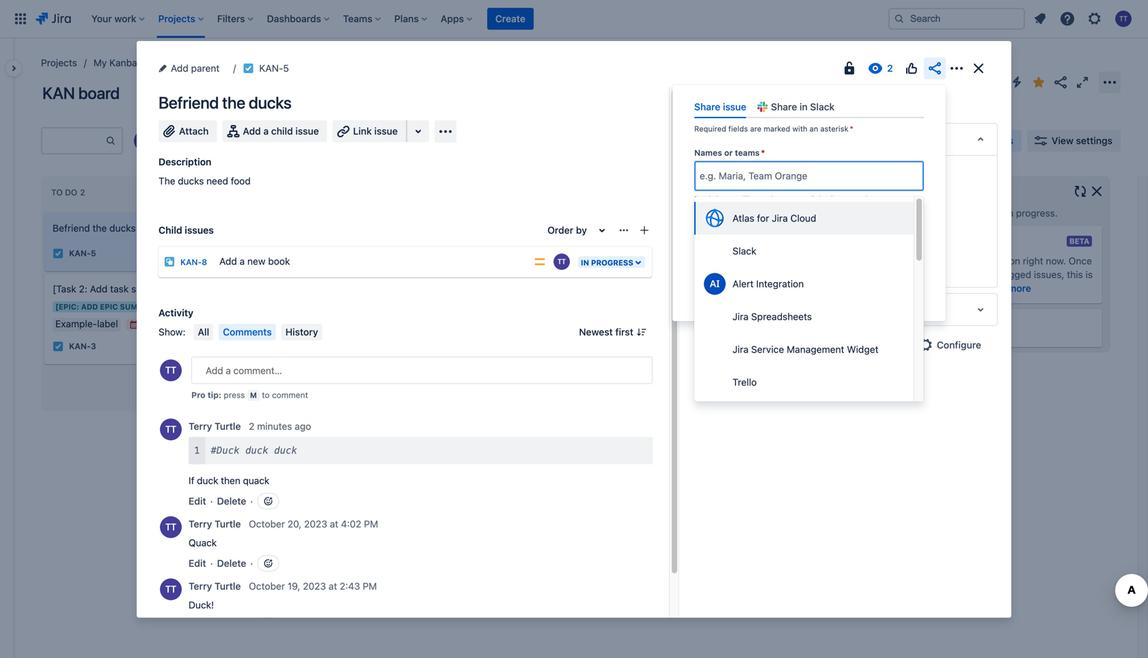 Task type: locate. For each thing, give the bounding box(es) containing it.
at
[[826, 339, 833, 349], [330, 518, 338, 530], [329, 581, 337, 592]]

1 horizontal spatial *
[[850, 125, 854, 133]]

0 vertical spatial in
[[800, 101, 808, 112]]

1 turtle from the top
[[215, 421, 241, 432]]

terry turtle up 'quack'
[[189, 518, 241, 530]]

kan-5 link
[[259, 60, 289, 77], [69, 248, 96, 259]]

issue right link
[[374, 125, 398, 137]]

minutes up #duck duck duck
[[257, 421, 292, 432]]

none right of
[[822, 196, 846, 208]]

[task
[[53, 283, 76, 294]]

progress.
[[1016, 207, 1058, 219]]

1 october from the top
[[249, 518, 285, 530]]

flagged
[[998, 269, 1031, 280]]

0 vertical spatial kan-5 link
[[259, 60, 289, 77]]

duck up quack
[[245, 445, 268, 456]]

Add a comment… field
[[191, 357, 653, 384]]

terry inside popup button
[[189, 581, 212, 592]]

1 vertical spatial at
[[330, 518, 338, 530]]

1 horizontal spatial are
[[906, 255, 920, 267]]

primary element
[[8, 0, 878, 38]]

edit button down if
[[189, 494, 206, 508]]

1 horizontal spatial issues
[[539, 248, 568, 260]]

delete button up terry turtle popup button
[[217, 557, 246, 570]]

0 vertical spatial task image
[[243, 63, 254, 74]]

issues down order in the top of the page
[[539, 248, 568, 260]]

1 vertical spatial turtle
[[215, 518, 241, 530]]

kan-5 inside befriend the ducks dialog
[[259, 63, 289, 74]]

1 vertical spatial edit button
[[189, 557, 206, 570]]

0 horizontal spatial your
[[870, 194, 887, 204]]

copy link
[[712, 293, 754, 305]]

the up [task 2: add task summary]
[[93, 222, 107, 234]]

task image right the parent
[[243, 63, 254, 74]]

28,
[[789, 339, 801, 349]]

0 vertical spatial befriend the ducks
[[159, 93, 292, 112]]

befriend the ducks down the 'do'
[[53, 222, 136, 234]]

ducks up add a child issue button
[[249, 93, 292, 112]]

ducks down description
[[178, 175, 204, 187]]

0 vertical spatial [epic: add epic summary]
[[55, 302, 164, 311]]

terry turtle button up 'quack'
[[189, 517, 243, 531]]

at left 12:14
[[826, 339, 833, 349]]

0 horizontal spatial by
[[576, 225, 587, 236]]

befriend up attach button
[[159, 93, 219, 112]]

with left an
[[793, 125, 808, 133]]

1 vertical spatial terry turtle button
[[189, 517, 243, 531]]

menu bar
[[191, 324, 325, 340]]

kan-5 up add a child issue button
[[259, 63, 289, 74]]

2 vertical spatial summary]
[[313, 318, 357, 327]]

1 vertical spatial befriend the ducks
[[53, 222, 136, 234]]

create child image
[[639, 225, 650, 236]]

ago down the comment
[[295, 421, 311, 432]]

0 horizontal spatial ducks
[[109, 222, 136, 234]]

delete down then
[[217, 496, 246, 507]]

0 horizontal spatial ago
[[295, 421, 311, 432]]

terry turtle for october 20, 2023 at 4:02 pm
[[189, 518, 241, 530]]

1 vertical spatial ducks
[[178, 175, 204, 187]]

1 delete from the top
[[217, 496, 246, 507]]

1 vertical spatial to
[[262, 390, 270, 400]]

edit button down 'quack'
[[189, 557, 206, 570]]

kan-2 link
[[262, 356, 289, 368]]

2 delete from the top
[[217, 558, 246, 569]]

0 of 1 child issues complete image
[[181, 248, 192, 259], [181, 248, 192, 259]]

duck down 2 minutes ago
[[274, 445, 297, 456]]

0 vertical spatial october
[[249, 518, 285, 530]]

none for labels
[[822, 196, 846, 208]]

october for october 19, 2023 at 2:43 pm
[[249, 581, 285, 592]]

a left new
[[240, 256, 245, 267]]

0 vertical spatial befriend
[[159, 93, 219, 112]]

to right the m
[[262, 390, 270, 400]]

1 horizontal spatial slack
[[810, 101, 835, 112]]

share up "required"
[[694, 101, 721, 112]]

1 vertical spatial terry
[[189, 518, 212, 530]]

at for october 20, 2023 at 4:02 pm
[[330, 518, 338, 530]]

2023 right 19,
[[303, 581, 326, 592]]

by right order in the top of the page
[[576, 225, 587, 236]]

2
[[746, 354, 751, 364], [283, 357, 289, 367], [249, 421, 255, 432]]

executions
[[817, 305, 858, 314]]

1 none from the top
[[822, 196, 846, 208]]

#duck duck duck
[[211, 445, 297, 456]]

due date: 02 november 2023 element
[[129, 319, 191, 330]]

2 october from the top
[[249, 581, 285, 592]]

1 vertical spatial your
[[960, 207, 979, 219]]

1 horizontal spatial 2
[[283, 357, 289, 367]]

#duck
[[211, 445, 240, 456]]

duck for #duck duck duck
[[245, 445, 268, 456]]

a
[[263, 125, 269, 137], [240, 256, 245, 267]]

0 horizontal spatial kan-5 link
[[69, 248, 96, 259]]

6
[[283, 264, 289, 274]]

newest first
[[579, 326, 633, 338]]

terry up 'quack'
[[189, 518, 212, 530]]

spreadsheets
[[751, 311, 812, 322]]

terry turtle button up #duck
[[189, 420, 243, 433]]

0 horizontal spatial issues
[[185, 225, 214, 236]]

jira left service
[[733, 344, 749, 355]]

kanban
[[109, 57, 143, 68]]

edit down if
[[189, 496, 206, 507]]

date right due
[[729, 258, 747, 267]]

0 vertical spatial with
[[793, 125, 808, 133]]

1 terry turtle from the top
[[189, 421, 241, 432]]

priority: medium image
[[533, 255, 547, 269]]

turtle up 'quack'
[[215, 518, 241, 530]]

stuck,
[[919, 269, 946, 280]]

kan-5 link up 2:
[[69, 248, 96, 259]]

[epic: up kan-2
[[248, 318, 272, 327]]

1 horizontal spatial kan-5
[[259, 63, 289, 74]]

1 vertical spatial delete
[[217, 558, 246, 569]]

[epic: add epic summary] up kan-2
[[248, 318, 357, 327]]

1 vertical spatial a
[[240, 256, 245, 267]]

a left "child"
[[263, 125, 269, 137]]

ducks left child in the top left of the page
[[109, 222, 136, 234]]

2 up the comment
[[283, 357, 289, 367]]

add right 8
[[219, 256, 237, 267]]

kan-5 up 2:
[[69, 249, 96, 258]]

none down recipients will see the name of the issue and your message at the right top of page
[[822, 227, 846, 238]]

issues inside there are no issues for attention right now. once you have stuck, blocked or flagged issues, this is where you'll find them.
[[936, 255, 964, 267]]

2 delete button from the top
[[217, 557, 246, 570]]

2023 for october 20, 2023 at 4:02 pm
[[304, 518, 327, 530]]

names
[[694, 148, 722, 157]]

20,
[[288, 518, 302, 530]]

0 vertical spatial terry turtle
[[189, 421, 241, 432]]

0 vertical spatial to
[[905, 207, 914, 219]]

terry for october 19, 2023 at 2:43 pm
[[189, 581, 212, 592]]

ducks
[[249, 93, 292, 112], [178, 175, 204, 187], [109, 222, 136, 234]]

5 up [task 2: add task summary]
[[91, 249, 96, 258]]

0 vertical spatial edit
[[189, 496, 206, 507]]

pm right 12:14
[[858, 339, 870, 349]]

2 vertical spatial terry turtle
[[189, 581, 241, 592]]

0 vertical spatial terry
[[189, 421, 212, 432]]

1 horizontal spatial minutes
[[754, 354, 784, 364]]

1 horizontal spatial share
[[771, 101, 797, 112]]

slack up due date
[[733, 245, 757, 257]]

1 horizontal spatial 5
[[283, 63, 289, 74]]

2023 down activity
[[171, 320, 191, 329]]

tab list
[[689, 96, 929, 118]]

by inside popup button
[[576, 225, 587, 236]]

0 vertical spatial slack
[[810, 101, 835, 112]]

add inside 'dropdown button'
[[171, 63, 188, 74]]

1 horizontal spatial [epic:
[[248, 318, 272, 327]]

0 vertical spatial kan-5
[[259, 63, 289, 74]]

1 terry turtle button from the top
[[189, 420, 243, 433]]

kan-5 link up add a child issue button
[[259, 60, 289, 77]]

terry turtle for 2 minutes ago
[[189, 421, 241, 432]]

0 vertical spatial are
[[750, 125, 762, 133]]

actions image
[[949, 60, 965, 77]]

history button
[[281, 324, 322, 340]]

share image
[[927, 60, 943, 77]]

add inside button
[[243, 125, 261, 137]]

in inside tab list
[[800, 101, 808, 112]]

1 vertical spatial delete button
[[217, 557, 246, 570]]

1 vertical spatial edit
[[189, 558, 206, 569]]

labels
[[711, 198, 737, 207]]

2 vertical spatial pm
[[363, 581, 377, 592]]

0 vertical spatial ducks
[[249, 93, 292, 112]]

add left the parent
[[171, 63, 188, 74]]

refresh insights panel image
[[1072, 183, 1089, 200]]

terry turtle button for 2
[[189, 420, 243, 433]]

task image
[[53, 248, 64, 259], [245, 264, 256, 275], [245, 357, 256, 368]]

issues inside befriend the ducks dialog
[[185, 225, 214, 236]]

2023 inside 'due date: 02 november 2023' element
[[171, 320, 191, 329]]

kan- for bottom kan-5 link
[[69, 249, 91, 258]]

2 horizontal spatial ducks
[[249, 93, 292, 112]]

e.g. maria, team orange
[[700, 170, 808, 181]]

12:14
[[836, 339, 856, 349]]

2 none from the top
[[822, 227, 846, 238]]

epic right comments
[[293, 318, 311, 327]]

at left 2:43
[[329, 581, 337, 592]]

terry turtle
[[189, 421, 241, 432], [189, 518, 241, 530], [189, 581, 241, 592]]

1 more information about this user image from the top
[[160, 516, 182, 538]]

2 horizontal spatial for
[[966, 255, 978, 267]]

share down have
[[890, 293, 916, 305]]

1 terry from the top
[[189, 421, 212, 432]]

Message (optional) text field
[[694, 228, 924, 280]]

0 vertical spatial a
[[263, 125, 269, 137]]

create banner
[[0, 0, 1148, 38]]

date
[[917, 207, 936, 219], [733, 228, 751, 237], [729, 258, 747, 267]]

kan- for kan-6 link
[[262, 264, 283, 274]]

learn more
[[980, 283, 1031, 294]]

2 turtle from the top
[[215, 518, 241, 530]]

to
[[51, 188, 63, 197]]

0 horizontal spatial or
[[724, 148, 733, 157]]

turtle inside popup button
[[215, 581, 241, 592]]

1 horizontal spatial befriend
[[159, 93, 219, 112]]

0 vertical spatial attention
[[930, 234, 976, 247]]

1 vertical spatial or
[[986, 269, 995, 280]]

share in slack
[[771, 101, 835, 112]]

tab list containing share issue
[[689, 96, 929, 118]]

date down atlas
[[733, 228, 751, 237]]

minutes inside created september 28, 2023 at 12:14 pm updated 2 minutes ago
[[754, 354, 784, 364]]

1 vertical spatial are
[[906, 255, 920, 267]]

5 up "child"
[[283, 63, 289, 74]]

if duck then quack
[[189, 475, 269, 486]]

task image up [task
[[53, 248, 64, 259]]

0 horizontal spatial duck
[[197, 475, 218, 486]]

are up have
[[906, 255, 920, 267]]

enter full screen image
[[1074, 74, 1091, 91]]

more information about this user image
[[160, 516, 182, 538], [160, 579, 182, 600]]

date down insights
[[917, 207, 936, 219]]

2 terry from the top
[[189, 518, 212, 530]]

0 horizontal spatial task image
[[53, 341, 64, 352]]

october down add reaction image
[[249, 581, 285, 592]]

1 horizontal spatial by
[[875, 136, 884, 145]]

terry turtle button for october
[[189, 517, 243, 531]]

learn more button
[[980, 282, 1031, 295]]

1 delete button from the top
[[217, 494, 246, 508]]

kan-
[[259, 63, 283, 74], [69, 249, 91, 258], [180, 257, 202, 267], [262, 264, 283, 274], [69, 342, 91, 351], [262, 357, 283, 367]]

delete button
[[217, 494, 246, 508], [217, 557, 246, 570]]

at for october 19, 2023 at 2:43 pm
[[329, 581, 337, 592]]

3 turtle from the top
[[215, 581, 241, 592]]

september
[[744, 339, 786, 349]]

pm
[[858, 339, 870, 349], [364, 518, 378, 530], [363, 581, 377, 592]]

[epic: down [task
[[55, 302, 79, 311]]

terry turtle up duck!
[[189, 581, 241, 592]]

2023 for 02 nov 2023
[[171, 320, 191, 329]]

more information about this user image for quack
[[160, 516, 182, 538]]

jira for service
[[733, 344, 749, 355]]

2023 right 28, in the right of the page
[[803, 339, 823, 349]]

newest
[[579, 326, 613, 338]]

ago inside created september 28, 2023 at 12:14 pm updated 2 minutes ago
[[786, 354, 801, 364]]

delete button down then
[[217, 494, 246, 508]]

2 terry turtle button from the top
[[189, 517, 243, 531]]

quack
[[243, 475, 269, 486]]

october
[[249, 518, 285, 530], [249, 581, 285, 592]]

for for issues
[[913, 234, 927, 247]]

0 vertical spatial ago
[[786, 354, 801, 364]]

1 edit button from the top
[[189, 494, 206, 508]]

2 edit button from the top
[[189, 557, 206, 570]]

terry turtle up #duck
[[189, 421, 241, 432]]

with down insights
[[939, 207, 957, 219]]

attention up the flagged
[[981, 255, 1020, 267]]

1 vertical spatial date
[[733, 228, 751, 237]]

jira down name
[[772, 213, 788, 224]]

at left 4:02
[[330, 518, 338, 530]]

now.
[[1046, 255, 1066, 267]]

1 horizontal spatial to
[[905, 207, 914, 219]]

1 vertical spatial in
[[1006, 207, 1014, 219]]

insights
[[902, 185, 942, 198]]

or
[[724, 148, 733, 157], [986, 269, 995, 280]]

kan- for kan-2 link on the left bottom
[[262, 357, 283, 367]]

due
[[711, 258, 727, 267]]

3 terry from the top
[[189, 581, 212, 592]]

issues inside see all done issues link
[[539, 248, 568, 260]]

are right the "fields"
[[750, 125, 762, 133]]

new
[[247, 256, 266, 267]]

0 horizontal spatial [epic:
[[55, 302, 79, 311]]

share
[[694, 101, 721, 112], [771, 101, 797, 112], [890, 293, 916, 305]]

blocked
[[949, 269, 984, 280]]

Search field
[[888, 8, 1025, 30]]

recipients
[[694, 194, 735, 204]]

1 edit from the top
[[189, 496, 206, 507]]

link issue button
[[333, 120, 407, 142]]

1 horizontal spatial befriend the ducks
[[159, 93, 292, 112]]

turtle for october 20, 2023 at 4:02 pm
[[215, 518, 241, 530]]

0 vertical spatial or
[[724, 148, 733, 157]]

jira down link
[[733, 311, 749, 322]]

2 vertical spatial at
[[329, 581, 337, 592]]

date for start date
[[733, 228, 751, 237]]

task image left kan-2 link on the left bottom
[[245, 357, 256, 368]]

befriend the ducks dialog
[[137, 41, 1012, 658]]

october down add reaction icon
[[249, 518, 285, 530]]

pm right 2:43
[[363, 581, 377, 592]]

close insights panel image
[[1089, 183, 1105, 200]]

0 horizontal spatial epic
[[100, 302, 118, 311]]

link
[[353, 125, 372, 137]]

task image for kan-2
[[245, 357, 256, 368]]

1 vertical spatial ago
[[295, 421, 311, 432]]

0 horizontal spatial *
[[761, 148, 765, 157]]

0 horizontal spatial in
[[800, 101, 808, 112]]

ago
[[786, 354, 801, 364], [295, 421, 311, 432]]

issues right child in the top left of the page
[[185, 225, 214, 236]]

pm right 4:02
[[364, 518, 378, 530]]

see all done issues link
[[462, 246, 576, 262]]

1 vertical spatial kan-5
[[69, 249, 96, 258]]

the up add people icon
[[222, 93, 245, 112]]

2 horizontal spatial 2
[[746, 354, 751, 364]]

2 left service
[[746, 354, 751, 364]]

1 vertical spatial task image
[[245, 264, 256, 275]]

turtle down 'quack'
[[215, 581, 241, 592]]

terry right more information about this user icon
[[189, 421, 212, 432]]

issue right "child"
[[295, 125, 319, 137]]

1 vertical spatial for
[[913, 234, 927, 247]]

a inside button
[[263, 125, 269, 137]]

or up 'learn'
[[986, 269, 995, 280]]

2 terry turtle from the top
[[189, 518, 241, 530]]

3 terry turtle from the top
[[189, 581, 241, 592]]

0 horizontal spatial to
[[262, 390, 270, 400]]

add people image
[[206, 133, 223, 149]]

to right up
[[905, 207, 914, 219]]

with for date
[[939, 207, 957, 219]]

ago down 28, in the right of the page
[[786, 354, 801, 364]]

by for group by
[[875, 136, 884, 145]]

for right atlas
[[757, 213, 769, 224]]

more
[[1008, 283, 1031, 294]]

october for october 20, 2023 at 4:02 pm
[[249, 518, 285, 530]]

insights
[[978, 135, 1014, 146]]

insights button
[[953, 130, 1022, 152]]

edit down 'quack'
[[189, 558, 206, 569]]

menu bar containing all
[[191, 324, 325, 340]]

1 horizontal spatial attention
[[981, 255, 1020, 267]]

duck right if
[[197, 475, 218, 486]]

* up group
[[850, 125, 854, 133]]

in right work
[[1006, 207, 1014, 219]]

due date: 02 november 2023 image
[[129, 319, 140, 330], [129, 319, 140, 330]]

a for new
[[240, 256, 245, 267]]

1 horizontal spatial [epic: add epic summary]
[[248, 318, 357, 327]]

kan- for the right kan-5 link
[[259, 63, 283, 74]]

2023 for october 19, 2023 at 2:43 pm
[[303, 581, 326, 592]]

attention down stay up to date with your work in progress.
[[930, 234, 976, 247]]

add app image
[[437, 123, 454, 140]]

kan- for kan-3 link
[[69, 342, 91, 351]]

comments
[[223, 326, 272, 338]]

jira image
[[36, 11, 71, 27], [36, 11, 71, 27]]

delete for 2 minutes ago
[[217, 496, 246, 507]]

2 horizontal spatial share
[[890, 293, 916, 305]]

my kanban project link
[[93, 55, 176, 71]]

0 vertical spatial none
[[822, 196, 846, 208]]

issues
[[185, 225, 214, 236], [539, 248, 568, 260], [936, 255, 964, 267]]

kan-3
[[69, 342, 96, 351]]

task image left kan-6 link
[[245, 264, 256, 275]]

1 vertical spatial with
[[939, 207, 957, 219]]

[epic:
[[55, 302, 79, 311], [248, 318, 272, 327]]

2 more information about this user image from the top
[[160, 579, 182, 600]]

add a child issue button
[[222, 120, 327, 142]]

turtle
[[215, 421, 241, 432], [215, 518, 241, 530], [215, 581, 241, 592]]

0 horizontal spatial 2
[[249, 421, 255, 432]]

october 20, 2023 at 4:02 pm
[[249, 518, 378, 530]]

your
[[870, 194, 887, 204], [960, 207, 979, 219]]

befriend down to do element
[[53, 222, 90, 234]]

pro
[[191, 390, 205, 400]]

message
[[694, 215, 730, 225]]

0 vertical spatial turtle
[[215, 421, 241, 432]]

add right comments
[[274, 318, 291, 327]]

copy link button
[[693, 288, 755, 310]]

date for due date
[[729, 258, 747, 267]]

terry up duck!
[[189, 581, 212, 592]]

configure link
[[912, 334, 990, 356]]

add reaction image
[[263, 496, 274, 507]]

2 vertical spatial task image
[[245, 357, 256, 368]]

terry for october 20, 2023 at 4:02 pm
[[189, 518, 212, 530]]

1 vertical spatial jira
[[733, 311, 749, 322]]

2 vertical spatial jira
[[733, 344, 749, 355]]

for up the blocked at the top
[[966, 255, 978, 267]]

with inside board insights dialog
[[939, 207, 957, 219]]

order
[[548, 225, 574, 236]]

or down the details at the right top
[[724, 148, 733, 157]]

1 vertical spatial attention
[[981, 255, 1020, 267]]

for up no
[[913, 234, 927, 247]]

2 vertical spatial turtle
[[215, 581, 241, 592]]

your inside board insights dialog
[[960, 207, 979, 219]]

2 edit from the top
[[189, 558, 206, 569]]

maria,
[[719, 170, 746, 181]]

(optional)
[[733, 215, 772, 225]]

2 vertical spatial ducks
[[109, 222, 136, 234]]

edit for october 20, 2023 at 4:02 pm
[[189, 558, 206, 569]]

terry turtle inside terry turtle popup button
[[189, 581, 241, 592]]

no
[[922, 255, 933, 267]]

by for order by
[[576, 225, 587, 236]]

kan-6 link
[[262, 263, 289, 275]]

you
[[878, 269, 893, 280]]

your up stay
[[870, 194, 887, 204]]

share up marked
[[771, 101, 797, 112]]

share button
[[882, 288, 924, 310]]

kan-2
[[262, 357, 289, 367]]

0 vertical spatial pm
[[858, 339, 870, 349]]

more information about this user image left 'quack'
[[160, 516, 182, 538]]

task image
[[243, 63, 254, 74], [53, 341, 64, 352]]

date inside board insights dialog
[[917, 207, 936, 219]]

0 horizontal spatial a
[[240, 256, 245, 267]]



Task type: describe. For each thing, give the bounding box(es) containing it.
done
[[513, 248, 537, 260]]

2 horizontal spatial duck
[[274, 445, 297, 456]]

name
[[783, 194, 804, 204]]

3
[[91, 342, 96, 351]]

task
[[110, 283, 129, 294]]

are inside there are no issues for attention right now. once you have stuck, blocked or flagged issues, this is where you'll find them.
[[906, 255, 920, 267]]

to do
[[51, 188, 77, 197]]

0 horizontal spatial slack
[[733, 245, 757, 257]]

add reaction image
[[263, 558, 274, 569]]

for inside there are no issues for attention right now. once you have stuck, blocked or flagged issues, this is where you'll find them.
[[966, 255, 978, 267]]

a for child
[[263, 125, 269, 137]]

if
[[189, 475, 194, 486]]

task image for kan-5
[[53, 248, 64, 259]]

2 inside created september 28, 2023 at 12:14 pm updated 2 minutes ago
[[746, 354, 751, 364]]

close image
[[971, 60, 987, 77]]

0 horizontal spatial kan-5
[[69, 249, 96, 258]]

see
[[481, 248, 498, 260]]

Names or teams e.g. Maria, Team Orange text field
[[700, 169, 702, 183]]

search image
[[894, 13, 905, 24]]

2023 inside created september 28, 2023 at 12:14 pm updated 2 minutes ago
[[803, 339, 823, 349]]

an
[[810, 125, 818, 133]]

0 vertical spatial *
[[850, 125, 854, 133]]

where
[[878, 283, 905, 294]]

attach button
[[159, 120, 217, 142]]

kan-8 link
[[180, 257, 207, 267]]

share for share in slack
[[771, 101, 797, 112]]

trello
[[733, 377, 757, 388]]

issue inside the link issue button
[[374, 125, 398, 137]]

attach
[[179, 125, 209, 137]]

2:
[[79, 283, 87, 294]]

up
[[891, 207, 903, 219]]

activity
[[159, 307, 193, 318]]

will
[[737, 194, 749, 204]]

find
[[933, 283, 950, 294]]

created
[[711, 339, 741, 349]]

copy
[[712, 293, 736, 305]]

1 vertical spatial [epic:
[[248, 318, 272, 327]]

add parent button
[[157, 60, 224, 77]]

marked
[[764, 125, 790, 133]]

befriend inside dialog
[[159, 93, 219, 112]]

slack inside tab list
[[810, 101, 835, 112]]

attention inside there are no issues for attention right now. once you have stuck, blocked or flagged issues, this is where you'll find them.
[[981, 255, 1020, 267]]

there are no issues for attention right now. once you have stuck, blocked or flagged issues, this is where you'll find them.
[[878, 255, 1093, 294]]

names or teams *
[[694, 148, 765, 157]]

0 vertical spatial your
[[870, 194, 887, 204]]

share issue
[[694, 101, 746, 112]]

terry for 2 minutes ago
[[189, 421, 212, 432]]

jira for spreadsheets
[[733, 311, 749, 322]]

first
[[615, 326, 633, 338]]

create
[[495, 13, 526, 24]]

board insights dialog
[[861, 176, 1111, 353]]

1 horizontal spatial task image
[[243, 63, 254, 74]]

edit button for 2 minutes ago
[[189, 494, 206, 508]]

0 horizontal spatial attention
[[930, 234, 976, 247]]

order by
[[548, 225, 587, 236]]

start date
[[711, 228, 751, 237]]

need
[[206, 175, 228, 187]]

issues for see
[[539, 248, 568, 260]]

quack
[[189, 537, 217, 548]]

my
[[93, 57, 107, 68]]

no restrictions image
[[841, 60, 858, 77]]

add down 2:
[[81, 302, 98, 311]]

issues for there
[[936, 255, 964, 267]]

history
[[285, 326, 318, 338]]

more information about this user image for duck!
[[160, 579, 182, 600]]

delete button for october 20, 2023 at 4:02 pm
[[217, 557, 246, 570]]

delete for october 20, 2023 at 4:02 pm
[[217, 558, 246, 569]]

kan-6
[[262, 264, 289, 274]]

at inside created september 28, 2023 at 12:14 pm updated 2 minutes ago
[[826, 339, 833, 349]]

have
[[896, 269, 917, 280]]

once
[[1069, 255, 1092, 267]]

issue inside add a child issue button
[[295, 125, 319, 137]]

work
[[982, 207, 1003, 219]]

description
[[159, 156, 211, 167]]

project
[[145, 57, 176, 68]]

none for start date
[[822, 227, 846, 238]]

more information about this user image
[[160, 419, 182, 440]]

alert integration
[[733, 278, 804, 290]]

pm inside created september 28, 2023 at 12:14 pm updated 2 minutes ago
[[858, 339, 870, 349]]

02
[[140, 320, 150, 329]]

duck for if duck then quack
[[197, 475, 218, 486]]

5 inside befriend the ducks dialog
[[283, 63, 289, 74]]

projects
[[41, 57, 77, 68]]

e.g.
[[700, 170, 716, 181]]

0 vertical spatial jira
[[772, 213, 788, 224]]

issue left and
[[831, 194, 851, 204]]

details element
[[703, 123, 998, 156]]

0 horizontal spatial befriend the ducks
[[53, 222, 136, 234]]

assignee
[[711, 167, 748, 177]]

terry turtle for october 19, 2023 at 2:43 pm
[[189, 581, 241, 592]]

edit for 2 minutes ago
[[189, 496, 206, 507]]

in inside dialog
[[1006, 207, 1014, 219]]

task image for kan-6
[[245, 264, 256, 275]]

with for marked
[[793, 125, 808, 133]]

created september 28, 2023 at 12:14 pm updated 2 minutes ago
[[711, 339, 870, 364]]

turtle for october 19, 2023 at 2:43 pm
[[215, 581, 241, 592]]

rule
[[798, 305, 814, 314]]

parent
[[191, 63, 220, 74]]

add a new book
[[219, 256, 290, 267]]

rule executions
[[798, 305, 858, 314]]

issue inside tab list
[[723, 101, 746, 112]]

issue actions image
[[618, 225, 629, 236]]

1 vertical spatial [epic: add epic summary]
[[248, 318, 357, 327]]

cloud
[[791, 213, 816, 224]]

food
[[231, 175, 251, 187]]

see
[[752, 194, 765, 204]]

menu bar inside befriend the ducks dialog
[[191, 324, 325, 340]]

1 vertical spatial summary]
[[120, 302, 164, 311]]

kan-3 link
[[69, 341, 96, 352]]

newest first button
[[571, 324, 653, 340]]

Search this board text field
[[42, 128, 105, 153]]

automation element
[[703, 293, 998, 326]]

the ducks need food
[[159, 175, 251, 187]]

issues for attention
[[878, 234, 976, 247]]

book
[[268, 256, 290, 267]]

pm for october 20, 2023 at 4:02 pm
[[364, 518, 378, 530]]

comments button
[[219, 324, 276, 340]]

0 vertical spatial epic
[[100, 302, 118, 311]]

befriend the ducks inside dialog
[[159, 93, 292, 112]]

you'll
[[907, 283, 930, 294]]

stay up to date with your work in progress.
[[869, 207, 1058, 219]]

there
[[878, 255, 903, 267]]

0 horizontal spatial minutes
[[257, 421, 292, 432]]

pm for october 19, 2023 at 2:43 pm
[[363, 581, 377, 592]]

1 vertical spatial *
[[761, 148, 765, 157]]

issue type: subtask image
[[164, 256, 175, 267]]

the right of
[[816, 194, 829, 204]]

1 vertical spatial kan-5 link
[[69, 248, 96, 259]]

create button
[[487, 8, 534, 30]]

1 vertical spatial befriend
[[53, 222, 90, 234]]

to do element
[[51, 188, 88, 197]]

edit button for october 20, 2023 at 4:02 pm
[[189, 557, 206, 570]]

1 horizontal spatial kan-5 link
[[259, 60, 289, 77]]

board
[[869, 185, 900, 198]]

recipients will see the name of the issue and your message
[[694, 194, 924, 204]]

delete button for 2 minutes ago
[[217, 494, 246, 508]]

for for atlas
[[757, 213, 769, 224]]

atlas
[[733, 213, 755, 224]]

share for share issue
[[694, 101, 721, 112]]

star kan board image
[[1031, 74, 1047, 91]]

integration
[[756, 278, 804, 290]]

vote options: no one has voted for this issue yet. image
[[904, 60, 920, 77]]

board
[[78, 83, 120, 103]]

terry turtle button
[[189, 580, 243, 593]]

to inside befriend the ducks dialog
[[262, 390, 270, 400]]

due date
[[711, 258, 747, 267]]

0 vertical spatial summary]
[[131, 283, 175, 294]]

all
[[500, 248, 511, 260]]

copy link to issue image
[[286, 62, 297, 73]]

duck!
[[189, 599, 214, 611]]

tip:
[[208, 390, 221, 400]]

link web pages and more image
[[410, 123, 426, 139]]

add a new book link
[[214, 248, 528, 275]]

kan-8
[[180, 257, 207, 267]]

8
[[202, 257, 207, 267]]

add right 2:
[[90, 283, 108, 294]]

issues
[[878, 234, 910, 247]]

1 horizontal spatial epic
[[293, 318, 311, 327]]

share inside button
[[890, 293, 916, 305]]

nov
[[152, 320, 169, 329]]

1 vertical spatial 5
[[91, 249, 96, 258]]

start
[[711, 228, 731, 237]]

turtle for 2 minutes ago
[[215, 421, 241, 432]]

service
[[751, 344, 784, 355]]

link issue
[[353, 125, 398, 137]]

0 horizontal spatial [epic: add epic summary]
[[55, 302, 164, 311]]

0 horizontal spatial are
[[750, 125, 762, 133]]

child
[[159, 225, 182, 236]]

to inside board insights dialog
[[905, 207, 914, 219]]

the right see
[[768, 194, 780, 204]]

1 vertical spatial task image
[[53, 341, 64, 352]]

the inside dialog
[[222, 93, 245, 112]]

1 horizontal spatial ducks
[[178, 175, 204, 187]]

or inside there are no issues for attention right now. once you have stuck, blocked or flagged issues, this is where you'll find them.
[[986, 269, 995, 280]]



Task type: vqa. For each thing, say whether or not it's contained in the screenshot.
"Planning"
no



